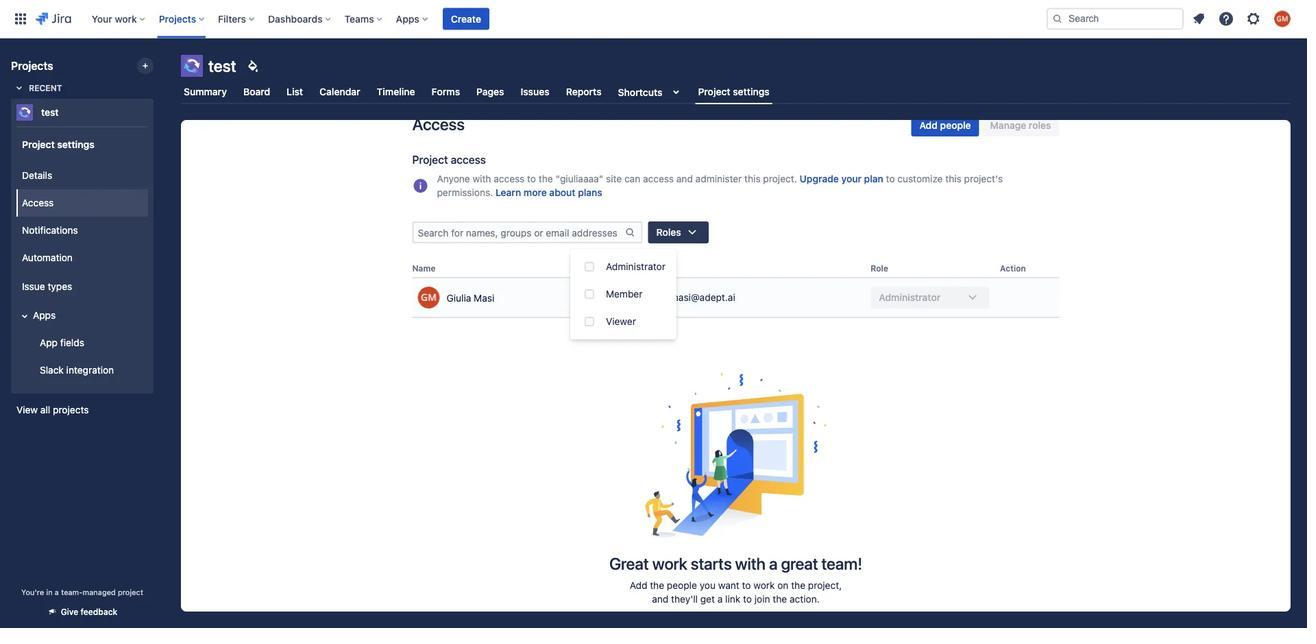 Task type: locate. For each thing, give the bounding box(es) containing it.
pages link
[[474, 80, 507, 104]]

2 vertical spatial project
[[412, 153, 448, 166]]

0 horizontal spatial test
[[41, 107, 59, 118]]

giulia
[[447, 292, 471, 303]]

projects
[[159, 13, 196, 24], [11, 59, 53, 72]]

learn more about plans link
[[496, 186, 603, 200]]

0 horizontal spatial access
[[451, 153, 486, 166]]

0 vertical spatial work
[[115, 13, 137, 24]]

action
[[1000, 264, 1026, 273]]

this left project's
[[946, 173, 962, 184]]

work up they'll
[[652, 554, 688, 573]]

1 horizontal spatial settings
[[733, 86, 770, 97]]

to right want
[[742, 580, 751, 591]]

1 vertical spatial and
[[652, 593, 669, 605]]

1 vertical spatial projects
[[11, 59, 53, 72]]

banner
[[0, 0, 1307, 38]]

a right in
[[55, 588, 59, 596]]

2 horizontal spatial a
[[769, 554, 778, 573]]

1 vertical spatial people
[[667, 580, 697, 591]]

work right the 'your'
[[115, 13, 137, 24]]

types
[[48, 281, 72, 292]]

work for your
[[115, 13, 137, 24]]

with inside great work starts with a great team! add the people you want to work on the project, and they'll get a link to join the action.
[[735, 554, 766, 573]]

pages
[[477, 86, 504, 97]]

1 horizontal spatial work
[[652, 554, 688, 573]]

list
[[287, 86, 303, 97]]

the up learn more about plans
[[539, 173, 553, 184]]

0 horizontal spatial project settings
[[22, 138, 94, 150]]

apps inside button
[[33, 310, 56, 321]]

give
[[61, 607, 78, 617]]

1 vertical spatial add
[[630, 580, 648, 591]]

project,
[[808, 580, 842, 591]]

to
[[527, 173, 536, 184], [886, 173, 895, 184], [742, 580, 751, 591], [743, 593, 752, 605]]

0 vertical spatial projects
[[159, 13, 196, 24]]

notifications image
[[1191, 11, 1207, 27]]

action.
[[790, 593, 820, 605]]

automation link
[[16, 244, 148, 271]]

this left project.
[[745, 173, 761, 184]]

group
[[14, 126, 148, 392], [14, 158, 148, 388], [570, 249, 677, 339]]

add people
[[920, 120, 971, 131]]

team!
[[822, 554, 863, 573]]

roles button
[[648, 221, 709, 243]]

feedback
[[81, 607, 117, 617]]

1 horizontal spatial add
[[920, 120, 938, 131]]

with
[[473, 173, 491, 184], [735, 554, 766, 573]]

1 vertical spatial with
[[735, 554, 766, 573]]

and left they'll
[[652, 593, 669, 605]]

1 horizontal spatial projects
[[159, 13, 196, 24]]

work for great
[[652, 554, 688, 573]]

projects up sidebar navigation image
[[159, 13, 196, 24]]

expand image
[[16, 308, 33, 324]]

with up 'permissions.'
[[473, 173, 491, 184]]

0 vertical spatial project
[[698, 86, 731, 97]]

projects
[[53, 404, 89, 415]]

recent
[[29, 83, 62, 93]]

with up want
[[735, 554, 766, 573]]

apps right teams "dropdown button"
[[396, 13, 419, 24]]

people up project's
[[940, 120, 971, 131]]

2 vertical spatial work
[[754, 580, 775, 591]]

0 vertical spatial test
[[208, 56, 236, 75]]

0 horizontal spatial project
[[22, 138, 55, 150]]

test left set background color 'icon'
[[208, 56, 236, 75]]

banner containing your work
[[0, 0, 1307, 38]]

reports
[[566, 86, 602, 97]]

people and their roles element
[[412, 260, 1060, 318]]

0 horizontal spatial add
[[630, 580, 648, 591]]

and
[[677, 173, 693, 184], [652, 593, 669, 605]]

settings inside tab list
[[733, 86, 770, 97]]

access up 'anyone'
[[451, 153, 486, 166]]

0 vertical spatial settings
[[733, 86, 770, 97]]

app fields link
[[25, 329, 148, 357]]

0 vertical spatial add
[[920, 120, 938, 131]]

0 vertical spatial and
[[677, 173, 693, 184]]

0 vertical spatial access
[[412, 114, 465, 134]]

project
[[118, 588, 143, 596]]

1 vertical spatial project settings
[[22, 138, 94, 150]]

apps inside popup button
[[396, 13, 419, 24]]

filters
[[218, 13, 246, 24]]

a right get on the right
[[718, 593, 723, 605]]

0 horizontal spatial work
[[115, 13, 137, 24]]

this
[[745, 173, 761, 184], [946, 173, 962, 184]]

1 vertical spatial work
[[652, 554, 688, 573]]

team-
[[61, 588, 83, 596]]

settings inside group
[[57, 138, 94, 150]]

customize
[[898, 173, 943, 184]]

your profile and settings image
[[1275, 11, 1291, 27]]

add inside great work starts with a great team! add the people you want to work on the project, and they'll get a link to join the action.
[[630, 580, 648, 591]]

1 horizontal spatial apps
[[396, 13, 419, 24]]

access
[[412, 114, 465, 134], [22, 197, 54, 208]]

app fields
[[40, 337, 84, 348]]

project right shortcuts dropdown button
[[698, 86, 731, 97]]

starts
[[691, 554, 732, 573]]

0 horizontal spatial this
[[745, 173, 761, 184]]

1 vertical spatial settings
[[57, 138, 94, 150]]

work up join
[[754, 580, 775, 591]]

open roles dropdown image
[[684, 224, 701, 241]]

access right can
[[643, 173, 674, 184]]

tab list
[[173, 80, 1299, 104]]

a up on
[[769, 554, 778, 573]]

1 horizontal spatial test
[[208, 56, 236, 75]]

Search field
[[1047, 8, 1184, 30]]

apps button
[[392, 8, 433, 30]]

work inside dropdown button
[[115, 13, 137, 24]]

set background color image
[[245, 58, 261, 74]]

0 vertical spatial project settings
[[698, 86, 770, 97]]

1 this from the left
[[745, 173, 761, 184]]

forms link
[[429, 80, 463, 104]]

1 horizontal spatial with
[[735, 554, 766, 573]]

access down forms link
[[412, 114, 465, 134]]

jira image
[[36, 11, 71, 27], [36, 11, 71, 27]]

test
[[208, 56, 236, 75], [41, 107, 59, 118]]

add
[[920, 120, 938, 131], [630, 580, 648, 591]]

2 horizontal spatial project
[[698, 86, 731, 97]]

apps up 'app'
[[33, 310, 56, 321]]

project access image
[[412, 178, 429, 194]]

access
[[451, 153, 486, 166], [494, 173, 525, 184], [643, 173, 674, 184]]

issue types link
[[16, 271, 148, 302]]

0 horizontal spatial access
[[22, 197, 54, 208]]

test down recent
[[41, 107, 59, 118]]

administer
[[696, 173, 742, 184]]

to right plan
[[886, 173, 895, 184]]

administrator button
[[570, 253, 677, 280]]

a
[[769, 554, 778, 573], [55, 588, 59, 596], [718, 593, 723, 605]]

0 horizontal spatial apps
[[33, 310, 56, 321]]

0 horizontal spatial settings
[[57, 138, 94, 150]]

shortcuts button
[[615, 80, 687, 104]]

0 vertical spatial apps
[[396, 13, 419, 24]]

work
[[115, 13, 137, 24], [652, 554, 688, 573], [754, 580, 775, 591]]

0 vertical spatial with
[[473, 173, 491, 184]]

2 horizontal spatial access
[[643, 173, 674, 184]]

group containing project settings
[[14, 126, 148, 392]]

people inside button
[[940, 120, 971, 131]]

timeline link
[[374, 80, 418, 104]]

people
[[940, 120, 971, 131], [667, 580, 697, 591]]

calendar link
[[317, 80, 363, 104]]

name
[[412, 264, 436, 273]]

upgrade your plan link
[[800, 172, 884, 186]]

your
[[842, 173, 862, 184]]

add up the customize
[[920, 120, 938, 131]]

group containing details
[[14, 158, 148, 388]]

calendar
[[320, 86, 360, 97]]

"giuliaaaa"
[[556, 173, 604, 184]]

administrator
[[606, 261, 666, 272]]

board link
[[241, 80, 273, 104]]

0 horizontal spatial people
[[667, 580, 697, 591]]

1 vertical spatial apps
[[33, 310, 56, 321]]

add down great
[[630, 580, 648, 591]]

Search for names, groups or email addresses text field
[[414, 223, 625, 242]]

1 horizontal spatial this
[[946, 173, 962, 184]]

summary
[[184, 86, 227, 97]]

shortcuts
[[618, 86, 663, 98]]

primary element
[[8, 0, 1047, 38]]

projects up collapse recent projects image
[[11, 59, 53, 72]]

give feedback
[[61, 607, 117, 617]]

1 horizontal spatial people
[[940, 120, 971, 131]]

teams button
[[340, 8, 388, 30]]

great
[[609, 554, 649, 573]]

1 horizontal spatial project settings
[[698, 86, 770, 97]]

forms
[[432, 86, 460, 97]]

0 vertical spatial people
[[940, 120, 971, 131]]

project up 'details'
[[22, 138, 55, 150]]

people up they'll
[[667, 580, 697, 591]]

access down 'details'
[[22, 197, 54, 208]]

2 this from the left
[[946, 173, 962, 184]]

your
[[92, 13, 112, 24]]

project up 'project access' image
[[412, 153, 448, 166]]

access up "learn"
[[494, 173, 525, 184]]

all
[[40, 404, 50, 415]]

help image
[[1218, 11, 1235, 27]]

1 vertical spatial project
[[22, 138, 55, 150]]

give feedback button
[[39, 601, 126, 623]]

0 horizontal spatial and
[[652, 593, 669, 605]]

giulia masi
[[447, 292, 495, 303]]

0 horizontal spatial projects
[[11, 59, 53, 72]]

to right "link"
[[743, 593, 752, 605]]

and left administer
[[677, 173, 693, 184]]

settings
[[733, 86, 770, 97], [57, 138, 94, 150]]

masi
[[474, 292, 495, 303]]

1 horizontal spatial and
[[677, 173, 693, 184]]

app
[[40, 337, 58, 348]]



Task type: describe. For each thing, give the bounding box(es) containing it.
notifications
[[22, 225, 78, 236]]

2 horizontal spatial work
[[754, 580, 775, 591]]

to up more
[[527, 173, 536, 184]]

projects button
[[155, 8, 210, 30]]

great
[[781, 554, 818, 573]]

project inside tab list
[[698, 86, 731, 97]]

slack
[[40, 364, 64, 376]]

about
[[549, 187, 576, 198]]

test link
[[11, 99, 148, 126]]

can
[[625, 173, 641, 184]]

search image
[[1052, 13, 1063, 24]]

you
[[700, 580, 716, 591]]

to inside to customize this project's permissions.
[[886, 173, 895, 184]]

dashboards button
[[264, 8, 336, 30]]

learn
[[496, 187, 521, 198]]

managed
[[83, 588, 116, 596]]

you're in a team-managed project
[[21, 588, 143, 596]]

view all projects
[[16, 404, 89, 415]]

issues link
[[518, 80, 552, 104]]

you're
[[21, 588, 44, 596]]

integration
[[66, 364, 114, 376]]

settings image
[[1246, 11, 1262, 27]]

link
[[725, 593, 741, 605]]

1 horizontal spatial access
[[412, 114, 465, 134]]

1 vertical spatial access
[[22, 197, 54, 208]]

add to starred image
[[149, 104, 166, 121]]

upgrade
[[800, 173, 839, 184]]

slack integration
[[40, 364, 114, 376]]

group containing administrator
[[570, 249, 677, 339]]

your work button
[[88, 8, 151, 30]]

plans
[[578, 187, 603, 198]]

collapse recent projects image
[[11, 80, 27, 96]]

details link
[[16, 162, 148, 189]]

access link
[[16, 189, 148, 217]]

site
[[606, 173, 622, 184]]

great work starts with a great team! add the people you want to work on the project, and they'll get a link to join the action.
[[609, 554, 863, 605]]

view
[[16, 404, 38, 415]]

the down on
[[773, 593, 787, 605]]

the up action.
[[791, 580, 806, 591]]

join
[[755, 593, 770, 605]]

automation
[[22, 252, 73, 263]]

timeline
[[377, 86, 415, 97]]

this inside to customize this project's permissions.
[[946, 173, 962, 184]]

add inside button
[[920, 120, 938, 131]]

slack integration link
[[25, 357, 148, 384]]

people inside great work starts with a great team! add the people you want to work on the project, and they'll get a link to join the action.
[[667, 580, 697, 591]]

dashboards
[[268, 13, 323, 24]]

1 horizontal spatial project
[[412, 153, 448, 166]]

tab list containing project settings
[[173, 80, 1299, 104]]

issue types
[[22, 281, 72, 292]]

they'll
[[671, 593, 698, 605]]

in
[[46, 588, 53, 596]]

1 horizontal spatial access
[[494, 173, 525, 184]]

filters button
[[214, 8, 260, 30]]

reports link
[[563, 80, 604, 104]]

permissions.
[[437, 187, 493, 198]]

1 vertical spatial test
[[41, 107, 59, 118]]

create
[[451, 13, 481, 24]]

issues
[[521, 86, 550, 97]]

member button
[[570, 280, 677, 308]]

to customize this project's permissions.
[[437, 173, 1003, 198]]

project's
[[964, 173, 1003, 184]]

learn more about plans
[[496, 187, 603, 198]]

viewer button
[[570, 308, 677, 335]]

create project image
[[140, 60, 151, 71]]

notifications link
[[16, 217, 148, 244]]

project settings inside group
[[22, 138, 94, 150]]

add people button
[[912, 114, 980, 136]]

roles
[[656, 227, 681, 238]]

plan
[[864, 173, 884, 184]]

project settings inside tab list
[[698, 86, 770, 97]]

project access
[[412, 153, 486, 166]]

and inside great work starts with a great team! add the people you want to work on the project, and they'll get a link to join the action.
[[652, 593, 669, 605]]

issue
[[22, 281, 45, 292]]

want
[[718, 580, 740, 591]]

teams
[[345, 13, 374, 24]]

0 horizontal spatial with
[[473, 173, 491, 184]]

anyone with access to the "giuliaaaa" site can access and administer this project. upgrade your plan
[[437, 173, 884, 184]]

create button
[[443, 8, 489, 30]]

viewer
[[606, 316, 636, 327]]

your work
[[92, 13, 137, 24]]

details
[[22, 170, 52, 181]]

role
[[871, 264, 889, 273]]

summary link
[[181, 80, 230, 104]]

on
[[778, 580, 789, 591]]

the left "you" at the bottom right of page
[[650, 580, 664, 591]]

1 horizontal spatial a
[[718, 593, 723, 605]]

0 horizontal spatial a
[[55, 588, 59, 596]]

appswitcher icon image
[[12, 11, 29, 27]]

projects inside "popup button"
[[159, 13, 196, 24]]

board
[[243, 86, 270, 97]]

sidebar navigation image
[[149, 55, 180, 82]]

more
[[524, 187, 547, 198]]

email
[[644, 264, 666, 273]]

get
[[701, 593, 715, 605]]

giulia.masi@adept.ai
[[644, 292, 735, 303]]

project.
[[763, 173, 797, 184]]

member
[[606, 288, 643, 300]]

fields
[[60, 337, 84, 348]]



Task type: vqa. For each thing, say whether or not it's contained in the screenshot.
'found'
no



